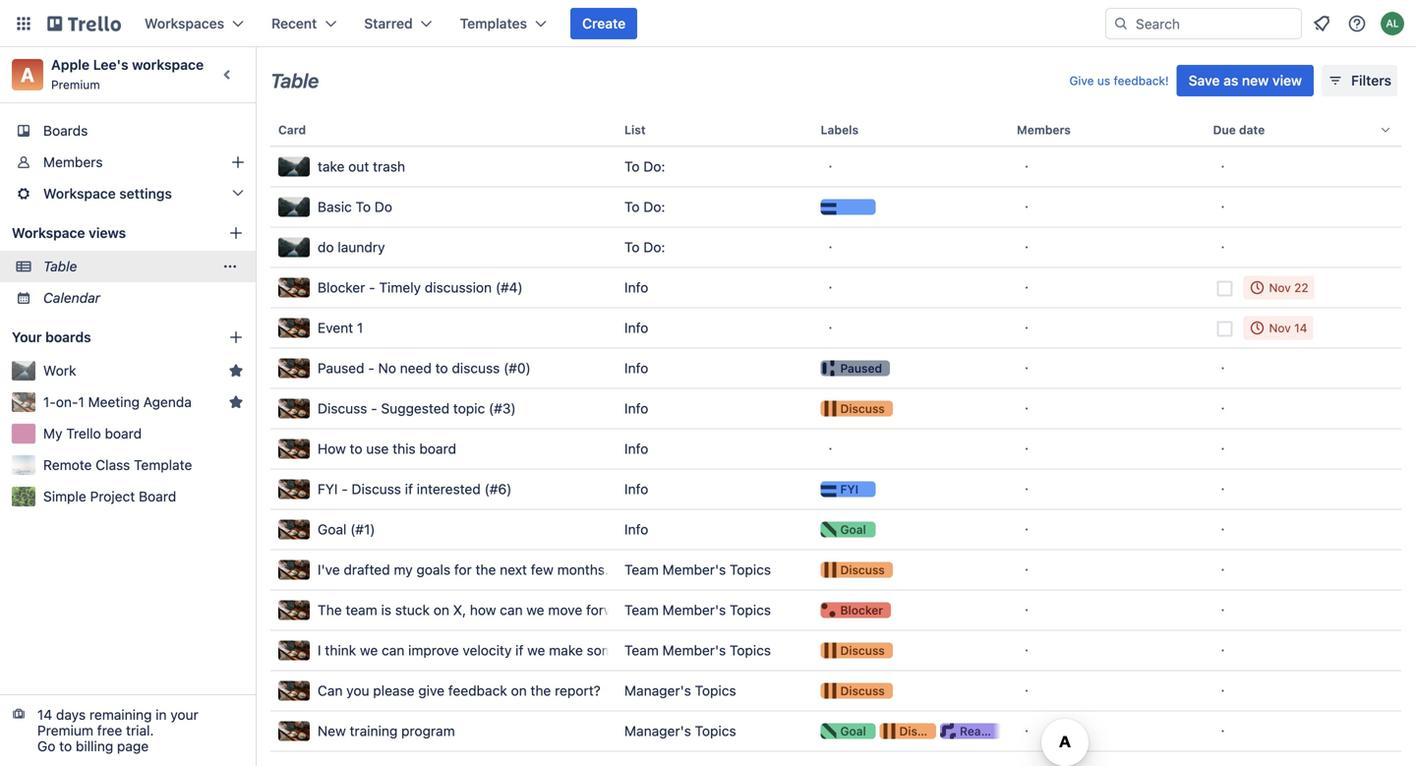 Task type: locate. For each thing, give the bounding box(es) containing it.
1 vertical spatial color: green, title: "goal" element
[[821, 723, 876, 739]]

give us feedback! link
[[1070, 74, 1169, 88]]

to right need
[[435, 360, 448, 376]]

0 vertical spatial workspace
[[43, 185, 116, 202]]

row containing paused - no need to discuss (#0)
[[270, 348, 1402, 389]]

1 manager's from the top
[[625, 683, 691, 699]]

2 vertical spatial team
[[625, 642, 659, 659]]

2 vertical spatial team member's topics
[[625, 642, 771, 659]]

workspace
[[43, 185, 116, 202], [12, 225, 85, 241]]

premium down apple
[[51, 78, 100, 91]]

fyi - discuss if interested (#6)
[[318, 481, 512, 497]]

goal button
[[813, 510, 1009, 549]]

2 team member's topics from the top
[[625, 602, 771, 618]]

manager's topics for new training program
[[625, 723, 736, 739]]

1 starred icon image from the top
[[228, 363, 244, 379]]

blocker down goal 'button'
[[841, 603, 883, 617]]

due date button
[[1205, 106, 1402, 153]]

discuss for can you please give feedback on the report?'s color: orange, title: "discuss" "element"
[[841, 684, 885, 698]]

to do:
[[625, 158, 665, 175], [625, 199, 665, 215], [625, 239, 665, 255]]

1 team from the top
[[625, 562, 659, 578]]

2 vertical spatial do:
[[644, 239, 665, 255]]

remaining
[[89, 707, 152, 723]]

to for basic to do
[[625, 199, 640, 215]]

1 vertical spatial nov
[[1269, 321, 1291, 335]]

team
[[346, 602, 377, 618]]

0 horizontal spatial paused
[[318, 360, 364, 376]]

0 horizontal spatial 14
[[37, 707, 52, 723]]

Table text field
[[270, 62, 319, 99]]

row containing the team is stuck on x, how can we move forward?
[[270, 590, 1402, 631]]

9 row from the top
[[270, 429, 1402, 469]]

apple lee (applelee29) image
[[1381, 12, 1405, 35]]

1 horizontal spatial 14
[[1295, 321, 1308, 335]]

workspace left views
[[12, 225, 85, 241]]

14 left days
[[37, 707, 52, 723]]

0 notifications image
[[1310, 12, 1334, 35]]

nov
[[1269, 281, 1291, 295], [1269, 321, 1291, 335]]

13 row from the top
[[270, 590, 1402, 631]]

3 team member's topics from the top
[[625, 642, 771, 659]]

1 vertical spatial workspace
[[12, 225, 85, 241]]

4 info from the top
[[625, 400, 649, 417]]

nov 14
[[1269, 321, 1308, 335]]

1-on-1 meeting agenda button
[[43, 392, 220, 412]]

5 row from the top
[[270, 268, 1402, 308]]

paused - no need to discuss (#0) link
[[278, 349, 609, 388]]

0 vertical spatial nov
[[1269, 281, 1291, 295]]

2 starred icon image from the top
[[228, 394, 244, 410]]

team member's topics for tooling
[[625, 642, 771, 659]]

search image
[[1113, 16, 1129, 31]]

topics for i think we can improve velocity if we make some tooling changes.
[[730, 642, 771, 659]]

program
[[401, 723, 455, 739]]

your boards with 5 items element
[[12, 326, 199, 349]]

fyi - discuss if interested (#6) link
[[278, 470, 609, 509]]

on
[[434, 602, 449, 618], [511, 683, 527, 699]]

starred icon image
[[228, 363, 244, 379], [228, 394, 244, 410]]

1 vertical spatial 1
[[78, 394, 84, 410]]

for
[[454, 562, 472, 578]]

to
[[625, 158, 640, 175], [356, 199, 371, 215], [625, 199, 640, 215], [625, 239, 640, 255]]

2 discuss button from the top
[[813, 550, 1009, 590]]

workspace settings button
[[0, 178, 256, 210]]

board
[[139, 488, 176, 505]]

4 row from the top
[[270, 227, 1402, 268]]

row containing goal (#1)
[[270, 510, 1402, 550]]

to for take out trash
[[625, 158, 640, 175]]

0 vertical spatial blocker
[[318, 279, 365, 296]]

info for to
[[625, 360, 649, 376]]

fyi down how
[[318, 481, 338, 497]]

2 nov from the top
[[1269, 321, 1291, 335]]

a link
[[12, 59, 43, 90]]

1 vertical spatial team member's topics
[[625, 602, 771, 618]]

0 vertical spatial manager's topics
[[625, 683, 736, 699]]

do: for trash
[[644, 158, 665, 175]]

12 row from the top
[[270, 550, 1402, 590]]

2 do: from the top
[[644, 199, 665, 215]]

if
[[405, 481, 413, 497], [516, 642, 524, 659]]

table
[[256, 106, 1416, 766]]

months.
[[557, 562, 609, 578]]

few
[[531, 562, 554, 578]]

color: black, title: "paused" element
[[821, 360, 890, 376]]

2 color: green, title: "goal" element from the top
[[821, 723, 876, 739]]

blocker button
[[813, 591, 1009, 630]]

remote class template
[[43, 457, 192, 473]]

color: orange, title: "discuss" element
[[821, 401, 893, 417], [821, 562, 893, 578], [821, 643, 893, 659], [821, 683, 893, 699], [880, 723, 944, 739]]

0 horizontal spatial to
[[59, 738, 72, 754]]

row containing take out trash
[[270, 147, 1402, 187]]

discuss button down goal 'button'
[[813, 550, 1009, 590]]

goal for info
[[841, 523, 866, 537]]

2 team from the top
[[625, 602, 659, 618]]

row
[[270, 106, 1402, 153], [270, 147, 1402, 187], [270, 187, 1402, 227], [270, 227, 1402, 268], [270, 268, 1402, 308], [270, 308, 1402, 348], [270, 348, 1402, 389], [270, 389, 1402, 429], [270, 429, 1402, 469], [270, 469, 1402, 510], [270, 510, 1402, 550], [270, 550, 1402, 590], [270, 590, 1402, 631], [270, 631, 1402, 671], [270, 671, 1402, 711], [270, 711, 1402, 751], [270, 751, 1402, 766]]

basic to do
[[318, 199, 392, 215]]

3 to do: from the top
[[625, 239, 665, 255]]

nov for event 1
[[1269, 321, 1291, 335]]

discuss button down the paused button
[[813, 389, 1009, 428]]

board
[[105, 425, 142, 442], [419, 441, 456, 457]]

workspace navigation collapse icon image
[[214, 61, 242, 89]]

0 vertical spatial premium
[[51, 78, 100, 91]]

1 horizontal spatial to
[[350, 441, 362, 457]]

10 row from the top
[[270, 469, 1402, 510]]

on left the x,
[[434, 602, 449, 618]]

on down i think we can improve velocity if we make some tooling changes.
[[511, 683, 527, 699]]

1 vertical spatial can
[[382, 642, 405, 659]]

can you please give feedback on the report? link
[[278, 671, 609, 711]]

we right think
[[360, 642, 378, 659]]

table link
[[43, 257, 212, 276]]

workspace inside dropdown button
[[43, 185, 116, 202]]

2 vertical spatial member's
[[663, 642, 726, 659]]

0 vertical spatial do:
[[644, 158, 665, 175]]

6 row from the top
[[270, 308, 1402, 348]]

starred
[[364, 15, 413, 31]]

boards
[[43, 122, 88, 139]]

2 to do: from the top
[[625, 199, 665, 215]]

1 do: from the top
[[644, 158, 665, 175]]

to right go
[[59, 738, 72, 754]]

manager's topics for can you please give feedback on the report?
[[625, 683, 736, 699]]

- up use
[[371, 400, 377, 417]]

the right for
[[476, 562, 496, 578]]

discuss button for can you please give feedback on the report?
[[813, 671, 1009, 711]]

paused inside "paused - no need to discuss (#0)" link
[[318, 360, 364, 376]]

0 horizontal spatial on
[[434, 602, 449, 618]]

1 vertical spatial to do:
[[625, 199, 665, 215]]

1 horizontal spatial members
[[1017, 123, 1071, 137]]

member's down feedback?
[[663, 642, 726, 659]]

members inside button
[[1017, 123, 1071, 137]]

manager's for new training program
[[625, 723, 691, 739]]

3 info from the top
[[625, 360, 649, 376]]

1 info from the top
[[625, 279, 649, 296]]

1 vertical spatial manager's
[[625, 723, 691, 739]]

2 vertical spatial to
[[59, 738, 72, 754]]

info for (#4)
[[625, 279, 649, 296]]

goal inside 'button'
[[841, 523, 866, 537]]

1 manager's topics from the top
[[625, 683, 736, 699]]

2 info from the top
[[625, 320, 649, 336]]

members button
[[1009, 106, 1205, 153]]

nov down nov 22
[[1269, 321, 1291, 335]]

1 horizontal spatial if
[[516, 642, 524, 659]]

0 vertical spatial color: green, title: "goal" element
[[821, 522, 876, 538]]

member's right any
[[663, 562, 726, 578]]

- up 'goal (#1)'
[[342, 481, 348, 497]]

improve
[[408, 642, 459, 659]]

blocker for blocker
[[841, 603, 883, 617]]

- for fyi
[[342, 481, 348, 497]]

workspace up "workspace views"
[[43, 185, 116, 202]]

as
[[1224, 72, 1239, 89]]

the
[[318, 602, 342, 618]]

board up remote class template
[[105, 425, 142, 442]]

premium inside 14 days remaining in your premium free trial. go to billing page
[[37, 722, 93, 739]]

14 row from the top
[[270, 631, 1402, 671]]

the left report?
[[531, 683, 551, 699]]

blocker up event 1 on the top left of the page
[[318, 279, 365, 296]]

discuss for color: orange, title: "discuss" "element" for discuss - suggested topic (#3)
[[841, 402, 885, 416]]

0 horizontal spatial the
[[476, 562, 496, 578]]

0 horizontal spatial members
[[43, 154, 103, 170]]

if left 'interested' at the left of page
[[405, 481, 413, 497]]

7 row from the top
[[270, 348, 1402, 389]]

1 vertical spatial members
[[43, 154, 103, 170]]

manager's
[[625, 683, 691, 699], [625, 723, 691, 739]]

fyi for fyi - discuss if interested (#6)
[[318, 481, 338, 497]]

premium
[[51, 78, 100, 91], [37, 722, 93, 739]]

we left make on the bottom left of page
[[527, 642, 545, 659]]

0 vertical spatial 14
[[1295, 321, 1308, 335]]

discuss button for discuss - suggested topic (#3)
[[813, 389, 1009, 428]]

2 member's from the top
[[663, 602, 726, 618]]

members down give
[[1017, 123, 1071, 137]]

2 manager's from the top
[[625, 723, 691, 739]]

- for paused
[[368, 360, 375, 376]]

member's for forward?
[[663, 602, 726, 618]]

workspace actions menu image
[[222, 259, 238, 274]]

1 nov from the top
[[1269, 281, 1291, 295]]

row containing i've drafted my goals for the next few months. any feedback?
[[270, 550, 1402, 590]]

1 row from the top
[[270, 106, 1402, 153]]

feedback?
[[640, 562, 706, 578]]

2 horizontal spatial to
[[435, 360, 448, 376]]

0 horizontal spatial fyi
[[318, 481, 338, 497]]

basic to do link
[[278, 187, 609, 227]]

Search field
[[1129, 9, 1301, 38]]

1 up trello
[[78, 394, 84, 410]]

goal (#1)
[[318, 521, 375, 538]]

team member's topics for forward?
[[625, 602, 771, 618]]

do
[[318, 239, 334, 255]]

0 vertical spatial members
[[1017, 123, 1071, 137]]

the team is stuck on x, how can we move forward? link
[[278, 591, 642, 630]]

0 vertical spatial team member's topics
[[625, 562, 771, 578]]

1 vertical spatial blocker
[[841, 603, 883, 617]]

member's for feedback?
[[663, 562, 726, 578]]

1 discuss button from the top
[[813, 389, 1009, 428]]

1 horizontal spatial the
[[531, 683, 551, 699]]

2 manager's topics from the top
[[625, 723, 736, 739]]

to for do laundry
[[625, 239, 640, 255]]

0 vertical spatial to do:
[[625, 158, 665, 175]]

color: red, title: "blocker" element
[[821, 602, 891, 618]]

8 row from the top
[[270, 389, 1402, 429]]

4 discuss button from the top
[[813, 671, 1009, 711]]

info for interested
[[625, 481, 649, 497]]

make
[[549, 642, 583, 659]]

members down boards
[[43, 154, 103, 170]]

1 horizontal spatial fyi
[[841, 482, 859, 496]]

1 horizontal spatial on
[[511, 683, 527, 699]]

0 vertical spatial starred icon image
[[228, 363, 244, 379]]

fyi up goal 'button'
[[841, 482, 859, 496]]

row containing event 1
[[270, 308, 1402, 348]]

discuss button up color: purple, title: "reassign" element
[[813, 671, 1009, 711]]

feedback!
[[1114, 74, 1169, 88]]

templates button
[[448, 8, 559, 39]]

0 horizontal spatial board
[[105, 425, 142, 442]]

team up tooling on the left bottom
[[625, 602, 659, 618]]

0 vertical spatial on
[[434, 602, 449, 618]]

2 row from the top
[[270, 147, 1402, 187]]

meeting
[[88, 394, 140, 410]]

0 vertical spatial can
[[500, 602, 523, 618]]

1 vertical spatial member's
[[663, 602, 726, 618]]

1 vertical spatial do:
[[644, 199, 665, 215]]

discuss
[[318, 400, 367, 417], [841, 402, 885, 416], [352, 481, 401, 497], [841, 563, 885, 577], [841, 644, 885, 658], [841, 684, 885, 698], [900, 724, 944, 738]]

board inside how to use this board link
[[419, 441, 456, 457]]

1 color: green, title: "goal" element from the top
[[821, 522, 876, 538]]

1 vertical spatial 14
[[37, 707, 52, 723]]

team up forward?
[[625, 562, 659, 578]]

how
[[318, 441, 346, 457]]

3 member's from the top
[[663, 642, 726, 659]]

(#1)
[[350, 521, 375, 538]]

info
[[625, 279, 649, 296], [625, 320, 649, 336], [625, 360, 649, 376], [625, 400, 649, 417], [625, 441, 649, 457], [625, 481, 649, 497], [625, 521, 649, 538]]

primary element
[[0, 0, 1416, 47]]

1 to do: from the top
[[625, 158, 665, 175]]

save as new view
[[1189, 72, 1302, 89]]

1 vertical spatial premium
[[37, 722, 93, 739]]

- left the no
[[368, 360, 375, 376]]

remote
[[43, 457, 92, 473]]

0 horizontal spatial table
[[43, 258, 77, 274]]

3 team from the top
[[625, 642, 659, 659]]

color: green, title: "goal" element
[[821, 522, 876, 538], [821, 723, 876, 739]]

0 horizontal spatial blocker
[[318, 279, 365, 296]]

the
[[476, 562, 496, 578], [531, 683, 551, 699]]

suggested
[[381, 400, 450, 417]]

discuss button down blocker button
[[813, 631, 1009, 670]]

color: blue, title: none image
[[821, 199, 876, 215]]

1 vertical spatial starred icon image
[[228, 394, 244, 410]]

0 vertical spatial the
[[476, 562, 496, 578]]

1 horizontal spatial 1
[[357, 320, 363, 336]]

blocker inside button
[[841, 603, 883, 617]]

remote class template link
[[43, 455, 244, 475]]

14 down 22 on the right of the page
[[1295, 321, 1308, 335]]

5 info from the top
[[625, 441, 649, 457]]

1 right event
[[357, 320, 363, 336]]

table containing take out trash
[[256, 106, 1416, 766]]

can you please give feedback on the report?
[[318, 683, 601, 699]]

1 horizontal spatial paused
[[841, 361, 882, 375]]

paused inside color: black, title: "paused" element
[[841, 361, 882, 375]]

15 row from the top
[[270, 671, 1402, 711]]

1 vertical spatial on
[[511, 683, 527, 699]]

workspace
[[132, 57, 204, 73]]

1 horizontal spatial can
[[500, 602, 523, 618]]

list
[[625, 123, 646, 137]]

3 row from the top
[[270, 187, 1402, 227]]

0 vertical spatial manager's
[[625, 683, 691, 699]]

color: green, title: "goal" element inside goal 'button'
[[821, 522, 876, 538]]

can up the please
[[382, 642, 405, 659]]

team member's topics
[[625, 562, 771, 578], [625, 602, 771, 618], [625, 642, 771, 659]]

color: orange, title: "discuss" element for can you please give feedback on the report?
[[821, 683, 893, 699]]

board right this
[[419, 441, 456, 457]]

0 vertical spatial member's
[[663, 562, 726, 578]]

row containing basic to do
[[270, 187, 1402, 227]]

on inside the team is stuck on x, how can we move forward? link
[[434, 602, 449, 618]]

if right the velocity
[[516, 642, 524, 659]]

team right some at the bottom left
[[625, 642, 659, 659]]

goal for manager's topics
[[841, 724, 866, 738]]

fyi inside button
[[841, 482, 859, 496]]

11 row from the top
[[270, 510, 1402, 550]]

1 vertical spatial table
[[43, 258, 77, 274]]

0 horizontal spatial 1
[[78, 394, 84, 410]]

member's up changes.
[[663, 602, 726, 618]]

1 horizontal spatial table
[[270, 69, 319, 92]]

1 vertical spatial team
[[625, 602, 659, 618]]

table up calendar
[[43, 258, 77, 274]]

training
[[350, 723, 398, 739]]

billing
[[76, 738, 113, 754]]

16 row from the top
[[270, 711, 1402, 751]]

1 member's from the top
[[663, 562, 726, 578]]

(#6)
[[485, 481, 512, 497]]

to left use
[[350, 441, 362, 457]]

table up card
[[270, 69, 319, 92]]

1 vertical spatial manager's topics
[[625, 723, 736, 739]]

1 team member's topics from the top
[[625, 562, 771, 578]]

settings
[[119, 185, 172, 202]]

boards
[[45, 329, 91, 345]]

1 horizontal spatial board
[[419, 441, 456, 457]]

3 discuss button from the top
[[813, 631, 1009, 670]]

1 horizontal spatial blocker
[[841, 603, 883, 617]]

premium left free
[[37, 722, 93, 739]]

board inside my trello board link
[[105, 425, 142, 442]]

nov left 22 on the right of the page
[[1269, 281, 1291, 295]]

6 info from the top
[[625, 481, 649, 497]]

0 vertical spatial team
[[625, 562, 659, 578]]

14
[[1295, 321, 1308, 335], [37, 707, 52, 723]]

2 vertical spatial to do:
[[625, 239, 665, 255]]

1 vertical spatial if
[[516, 642, 524, 659]]

3 do: from the top
[[644, 239, 665, 255]]

info for board
[[625, 441, 649, 457]]

1 vertical spatial the
[[531, 683, 551, 699]]

can right how
[[500, 602, 523, 618]]

trial.
[[126, 722, 154, 739]]

0 vertical spatial if
[[405, 481, 413, 497]]

color: orange, title: "discuss" element for discuss - suggested topic (#3)
[[821, 401, 893, 417]]

- left timely
[[369, 279, 375, 296]]

paused for paused
[[841, 361, 882, 375]]

open information menu image
[[1348, 14, 1367, 33]]

need
[[400, 360, 432, 376]]



Task type: vqa. For each thing, say whether or not it's contained in the screenshot.


Task type: describe. For each thing, give the bounding box(es) containing it.
0 horizontal spatial can
[[382, 642, 405, 659]]

row containing how to use this board
[[270, 429, 1402, 469]]

row containing i think we can improve velocity if we make some tooling changes.
[[270, 631, 1402, 671]]

save as new view button
[[1177, 65, 1314, 96]]

trash
[[373, 158, 405, 175]]

workspace for workspace views
[[12, 225, 85, 241]]

calendar link
[[43, 288, 244, 308]]

agenda
[[143, 394, 192, 410]]

report?
[[555, 683, 601, 699]]

color: orange, title: "discuss" element for i think we can improve velocity if we make some tooling changes.
[[821, 643, 893, 659]]

add board image
[[228, 330, 244, 345]]

team for tooling
[[625, 642, 659, 659]]

feedback
[[448, 683, 507, 699]]

row containing card
[[270, 106, 1402, 153]]

recent
[[272, 15, 317, 31]]

filters
[[1352, 72, 1392, 89]]

lee's
[[93, 57, 128, 73]]

discuss button for i think we can improve velocity if we make some tooling changes.
[[813, 631, 1009, 670]]

back to home image
[[47, 8, 121, 39]]

0 horizontal spatial if
[[405, 481, 413, 497]]

(#0)
[[504, 360, 531, 376]]

discuss for discuss - suggested topic (#3)
[[318, 400, 367, 417]]

0 vertical spatial 1
[[357, 320, 363, 336]]

color: purple, title: "reassign" element
[[940, 723, 1011, 739]]

color: orange, title: "discuss" element for i've drafted my goals for the next few months. any feedback?
[[821, 562, 893, 578]]

we left move
[[527, 602, 545, 618]]

discuss - suggested topic (#3) link
[[278, 389, 609, 428]]

manager's for can you please give feedback on the report?
[[625, 683, 691, 699]]

14 days remaining in your premium free trial. go to billing page
[[37, 707, 199, 754]]

go to billing page link
[[37, 738, 149, 754]]

1 inside button
[[78, 394, 84, 410]]

nov 22
[[1269, 281, 1309, 295]]

take out trash link
[[278, 147, 609, 186]]

17 row from the top
[[270, 751, 1402, 766]]

discuss button for i've drafted my goals for the next few months. any feedback?
[[813, 550, 1009, 590]]

nov for blocker - timely discussion (#4)
[[1269, 281, 1291, 295]]

members link
[[0, 147, 256, 178]]

event 1 link
[[278, 308, 609, 348]]

some
[[587, 642, 621, 659]]

no
[[378, 360, 396, 376]]

new training program link
[[278, 712, 609, 751]]

i think we can improve velocity if we make some tooling changes. link
[[278, 631, 730, 670]]

team for feedback?
[[625, 562, 659, 578]]

to do: for do
[[625, 199, 665, 215]]

the team is stuck on x, how can we move forward?
[[318, 602, 642, 618]]

out
[[348, 158, 369, 175]]

topics for the team is stuck on x, how can we move forward?
[[730, 602, 771, 618]]

interested
[[417, 481, 481, 497]]

simple project board link
[[43, 487, 244, 507]]

any
[[613, 562, 637, 578]]

next
[[500, 562, 527, 578]]

blocker - timely discussion (#4) link
[[278, 268, 609, 307]]

goals
[[416, 562, 451, 578]]

timely
[[379, 279, 421, 296]]

starred icon image for 1-on-1 meeting agenda
[[228, 394, 244, 410]]

1-
[[43, 394, 56, 410]]

to inside 14 days remaining in your premium free trial. go to billing page
[[59, 738, 72, 754]]

can
[[318, 683, 343, 699]]

team for forward?
[[625, 602, 659, 618]]

event
[[318, 320, 353, 336]]

card button
[[270, 106, 617, 153]]

topic
[[453, 400, 485, 417]]

boards link
[[0, 115, 256, 147]]

give
[[1070, 74, 1094, 88]]

color: green, title: "goal" element for info
[[821, 522, 876, 538]]

reassign
[[960, 724, 1011, 738]]

do: for do
[[644, 199, 665, 215]]

- for discuss
[[371, 400, 377, 417]]

your boards
[[12, 329, 91, 345]]

1 vertical spatial to
[[350, 441, 362, 457]]

class
[[96, 457, 130, 473]]

row containing new training program
[[270, 711, 1402, 751]]

color: green, title: "goal" element for manager's topics
[[821, 723, 876, 739]]

i've drafted my goals for the next few months. any feedback? link
[[278, 550, 706, 590]]

discuss for i think we can improve velocity if we make some tooling changes. color: orange, title: "discuss" "element"
[[841, 644, 885, 658]]

on inside can you please give feedback on the report? link
[[511, 683, 527, 699]]

think
[[325, 642, 356, 659]]

create
[[582, 15, 626, 31]]

blocker - timely discussion (#4)
[[318, 279, 523, 296]]

take
[[318, 158, 345, 175]]

discuss for i've drafted my goals for the next few months. any feedback?'s color: orange, title: "discuss" "element"
[[841, 563, 885, 577]]

row containing do laundry
[[270, 227, 1402, 268]]

starred icon image for work
[[228, 363, 244, 379]]

your
[[170, 707, 199, 723]]

new training program
[[318, 723, 455, 739]]

team member's topics for feedback?
[[625, 562, 771, 578]]

us
[[1098, 74, 1111, 88]]

0 vertical spatial table
[[270, 69, 319, 92]]

premium inside apple lee's workspace premium
[[51, 78, 100, 91]]

workspace views
[[12, 225, 126, 241]]

1-on-1 meeting agenda
[[43, 394, 192, 410]]

use
[[366, 441, 389, 457]]

trello
[[66, 425, 101, 442]]

workspace for workspace settings
[[43, 185, 116, 202]]

topics for i've drafted my goals for the next few months. any feedback?
[[730, 562, 771, 578]]

i've drafted my goals for the next few months. any feedback?
[[318, 562, 706, 578]]

give us feedback!
[[1070, 74, 1169, 88]]

apple
[[51, 57, 90, 73]]

x,
[[453, 602, 466, 618]]

velocity
[[463, 642, 512, 659]]

fyi for fyi
[[841, 482, 859, 496]]

color: blue, title: "fyi" element
[[821, 481, 876, 497]]

i
[[318, 642, 321, 659]]

14 inside 14 days remaining in your premium free trial. go to billing page
[[37, 707, 52, 723]]

you
[[346, 683, 369, 699]]

my trello board link
[[43, 424, 244, 444]]

free
[[97, 722, 122, 739]]

fyi button
[[813, 470, 1009, 509]]

work button
[[43, 361, 220, 381]]

give
[[418, 683, 445, 699]]

page
[[117, 738, 149, 754]]

your
[[12, 329, 42, 345]]

0 vertical spatial to
[[435, 360, 448, 376]]

apple lee's workspace link
[[51, 57, 204, 73]]

drafted
[[344, 562, 390, 578]]

simple
[[43, 488, 86, 505]]

info for (#3)
[[625, 400, 649, 417]]

filters button
[[1322, 65, 1398, 96]]

row containing blocker - timely discussion (#4)
[[270, 268, 1402, 308]]

blocker for blocker - timely discussion (#4)
[[318, 279, 365, 296]]

do laundry
[[318, 239, 385, 255]]

row containing discuss - suggested topic (#3)
[[270, 389, 1402, 429]]

go
[[37, 738, 56, 754]]

row containing fyi - discuss if interested (#6)
[[270, 469, 1402, 510]]

row containing can you please give feedback on the report?
[[270, 671, 1402, 711]]

create a view image
[[228, 225, 244, 241]]

work
[[43, 362, 76, 379]]

new
[[318, 723, 346, 739]]

paused for paused - no need to discuss (#0)
[[318, 360, 364, 376]]

to do: for trash
[[625, 158, 665, 175]]

7 info from the top
[[625, 521, 649, 538]]

discuss
[[452, 360, 500, 376]]

template
[[134, 457, 192, 473]]

save
[[1189, 72, 1220, 89]]

how to use this board link
[[278, 429, 609, 469]]

due
[[1213, 123, 1236, 137]]

stuck
[[395, 602, 430, 618]]

member's for tooling
[[663, 642, 726, 659]]

- for blocker
[[369, 279, 375, 296]]



